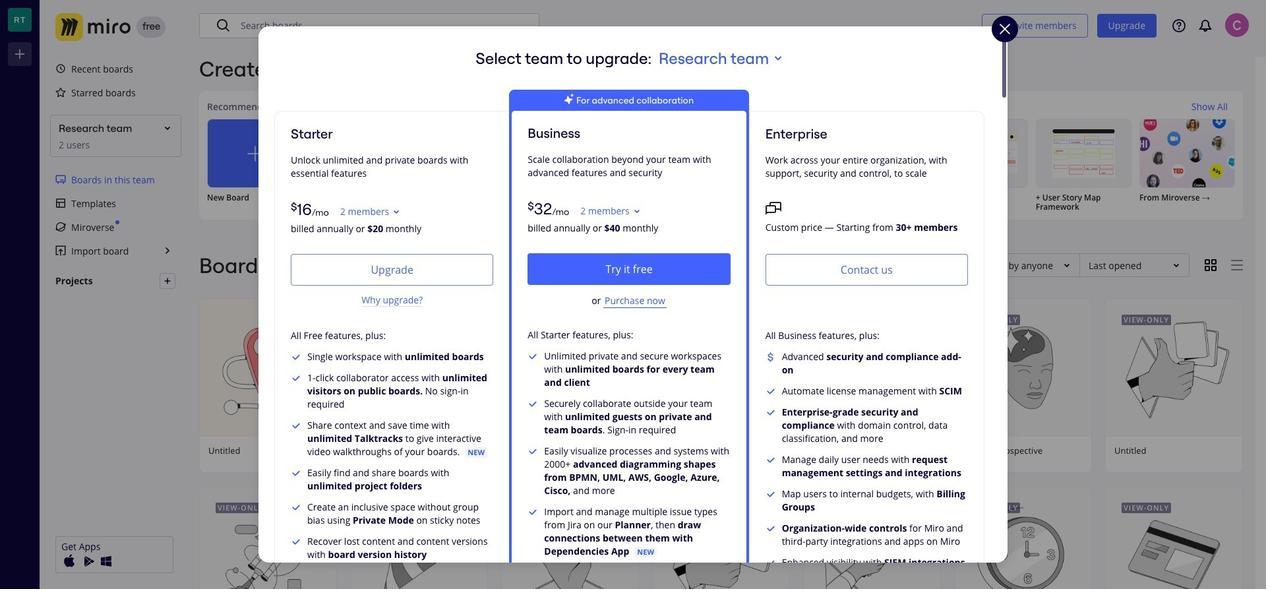 Task type: vqa. For each thing, say whether or not it's contained in the screenshot.
SPAGX icon within the Current team section region
yes



Task type: describe. For each thing, give the bounding box(es) containing it.
Search boards text field
[[241, 14, 530, 38]]

current team section region
[[47, 168, 183, 263]]

feed image
[[1198, 18, 1214, 34]]

close image
[[997, 21, 1013, 37]]

my board (view-only) image
[[653, 487, 790, 589]]

switch to research team team image
[[8, 8, 32, 32]]



Task type: locate. For each thing, give the bounding box(es) containing it.
img image
[[55, 13, 131, 41], [61, 553, 77, 569], [80, 553, 96, 569], [98, 553, 114, 569]]

spagx image
[[216, 18, 232, 34], [55, 63, 66, 74], [247, 146, 263, 161], [55, 198, 66, 208], [55, 222, 66, 232]]

group
[[199, 298, 1243, 589]]

spagx image
[[55, 87, 66, 98], [565, 94, 574, 104], [766, 200, 781, 216], [164, 277, 171, 285]]

learning center image
[[1173, 19, 1186, 32]]



